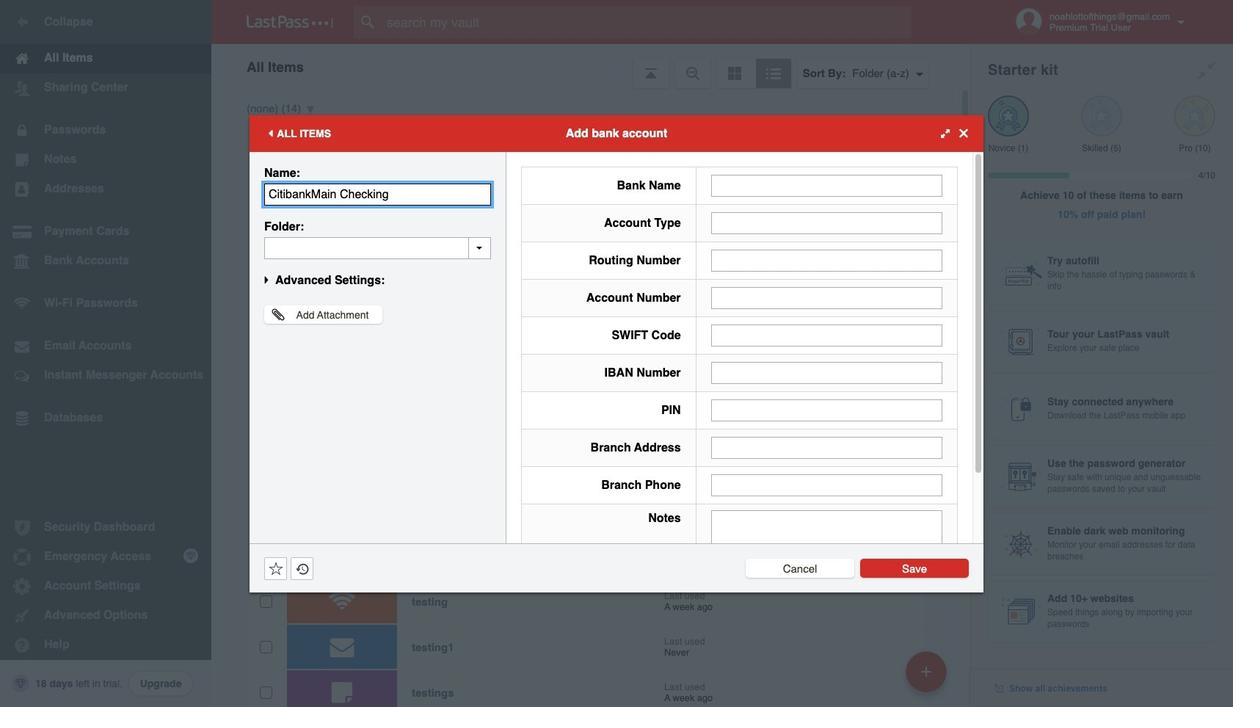 Task type: describe. For each thing, give the bounding box(es) containing it.
main navigation navigation
[[0, 0, 211, 707]]

search my vault text field
[[354, 6, 941, 38]]

new item image
[[922, 666, 932, 677]]



Task type: locate. For each thing, give the bounding box(es) containing it.
lastpass image
[[247, 15, 333, 29]]

dialog
[[250, 115, 984, 611]]

None text field
[[711, 174, 943, 196], [711, 212, 943, 234], [264, 237, 491, 259], [711, 249, 943, 271], [711, 287, 943, 309], [711, 362, 943, 384], [711, 399, 943, 421], [711, 474, 943, 496], [711, 174, 943, 196], [711, 212, 943, 234], [264, 237, 491, 259], [711, 249, 943, 271], [711, 287, 943, 309], [711, 362, 943, 384], [711, 399, 943, 421], [711, 474, 943, 496]]

Search search field
[[354, 6, 941, 38]]

None text field
[[264, 183, 491, 205], [711, 324, 943, 346], [711, 437, 943, 459], [711, 510, 943, 601], [264, 183, 491, 205], [711, 324, 943, 346], [711, 437, 943, 459], [711, 510, 943, 601]]

new item navigation
[[901, 647, 956, 707]]

vault options navigation
[[211, 44, 971, 88]]



